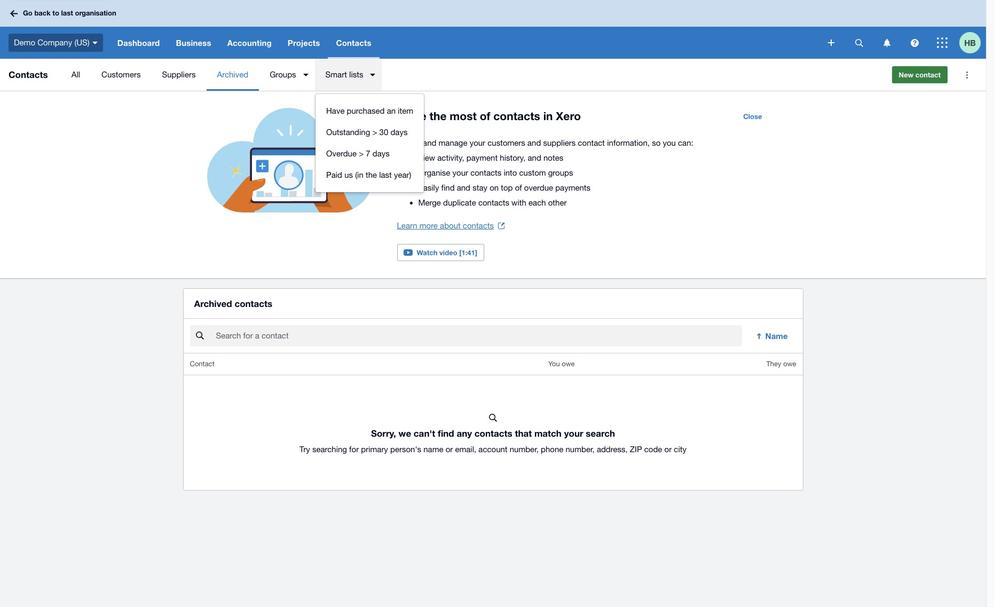Task type: vqa. For each thing, say whether or not it's contained in the screenshot.
your within the Contact List Table element
yes



Task type: locate. For each thing, give the bounding box(es) containing it.
number, down that
[[510, 445, 539, 454]]

0 horizontal spatial of
[[480, 110, 491, 123]]

history,
[[500, 153, 526, 162]]

and
[[423, 138, 437, 147], [528, 138, 541, 147], [528, 153, 542, 162], [457, 183, 471, 192]]

last
[[61, 9, 73, 17], [379, 170, 392, 180]]

back
[[34, 9, 51, 17]]

paid us (in the last year) button
[[316, 165, 424, 186]]

or right name
[[446, 445, 453, 454]]

you
[[663, 138, 676, 147]]

0 horizontal spatial number,
[[510, 445, 539, 454]]

contact right suppliers
[[578, 138, 605, 147]]

smart
[[326, 70, 347, 79]]

navigation containing dashboard
[[109, 27, 821, 59]]

the right (in
[[366, 170, 377, 180]]

>
[[373, 128, 377, 137], [359, 149, 364, 158]]

2 vertical spatial your
[[565, 428, 584, 439]]

the left most
[[430, 110, 447, 123]]

svg image
[[10, 10, 18, 17], [911, 39, 919, 47]]

smart lists button
[[315, 59, 382, 91]]

watch
[[417, 248, 438, 257]]

1 horizontal spatial days
[[391, 128, 408, 137]]

owe right they
[[784, 360, 797, 368]]

find left any
[[438, 428, 455, 439]]

1 horizontal spatial or
[[665, 445, 672, 454]]

last left year)
[[379, 170, 392, 180]]

on
[[490, 183, 499, 192]]

1 vertical spatial find
[[438, 428, 455, 439]]

0 vertical spatial days
[[391, 128, 408, 137]]

contacts button
[[328, 27, 380, 59]]

days
[[391, 128, 408, 137], [373, 149, 390, 158]]

and left suppliers
[[528, 138, 541, 147]]

archived inside button
[[217, 70, 249, 79]]

1 horizontal spatial your
[[470, 138, 486, 147]]

last right to
[[61, 9, 73, 17]]

0 vertical spatial archived
[[217, 70, 249, 79]]

suppliers
[[162, 70, 196, 79]]

watch video [1:41] button
[[397, 244, 485, 261]]

0 vertical spatial your
[[470, 138, 486, 147]]

search
[[586, 428, 616, 439]]

actions menu image
[[957, 64, 978, 85]]

information,
[[608, 138, 650, 147]]

searching
[[313, 445, 347, 454]]

0 vertical spatial contact
[[916, 71, 942, 79]]

svg image up "new contact" button
[[911, 39, 919, 47]]

and up custom
[[528, 153, 542, 162]]

contact inside button
[[916, 71, 942, 79]]

svg image left go
[[10, 10, 18, 17]]

days right 7
[[373, 149, 390, 158]]

demo
[[14, 38, 35, 47]]

archived
[[217, 70, 249, 79], [194, 298, 232, 309]]

2 horizontal spatial your
[[565, 428, 584, 439]]

1 horizontal spatial of
[[515, 183, 522, 192]]

0 horizontal spatial svg image
[[10, 10, 18, 17]]

paid us (in the last year)
[[326, 170, 412, 180]]

so
[[652, 138, 661, 147]]

1 horizontal spatial the
[[430, 110, 447, 123]]

1 vertical spatial archived
[[194, 298, 232, 309]]

contacts up lists
[[336, 38, 372, 48]]

> left 30
[[373, 128, 377, 137]]

find inside contact list table element
[[438, 428, 455, 439]]

1 horizontal spatial contacts
[[336, 38, 372, 48]]

1 horizontal spatial last
[[379, 170, 392, 180]]

7
[[366, 149, 371, 158]]

merge duplicate contacts with each other
[[419, 198, 567, 207]]

outstanding > 30 days
[[326, 128, 408, 137]]

watch video [1:41]
[[417, 248, 478, 257]]

of right 'top'
[[515, 183, 522, 192]]

year)
[[394, 170, 412, 180]]

more
[[420, 221, 438, 230]]

svg image inside the demo company (us) popup button
[[92, 42, 98, 44]]

[1:41]
[[460, 248, 478, 257]]

can't
[[414, 428, 436, 439]]

each
[[529, 198, 546, 207]]

the
[[430, 110, 447, 123], [366, 170, 377, 180]]

suppliers
[[544, 138, 576, 147]]

hb button
[[960, 27, 987, 59]]

1 horizontal spatial number,
[[566, 445, 595, 454]]

1 or from the left
[[446, 445, 453, 454]]

you
[[549, 360, 560, 368]]

code
[[645, 445, 663, 454]]

number, down search
[[566, 445, 595, 454]]

0 vertical spatial of
[[480, 110, 491, 123]]

smart lists menu item
[[315, 59, 382, 91]]

2 owe from the left
[[784, 360, 797, 368]]

archived button
[[207, 59, 259, 91]]

0 horizontal spatial owe
[[562, 360, 575, 368]]

menu
[[61, 59, 884, 91]]

outstanding > 30 days button
[[316, 122, 424, 143]]

navigation
[[109, 27, 821, 59]]

contact
[[916, 71, 942, 79], [578, 138, 605, 147]]

0 horizontal spatial contact
[[578, 138, 605, 147]]

1 vertical spatial contacts
[[9, 69, 48, 80]]

1 horizontal spatial owe
[[784, 360, 797, 368]]

days up create
[[391, 128, 408, 137]]

0 horizontal spatial the
[[366, 170, 377, 180]]

in
[[544, 110, 553, 123]]

account
[[479, 445, 508, 454]]

1 vertical spatial the
[[366, 170, 377, 180]]

other
[[549, 198, 567, 207]]

1 vertical spatial days
[[373, 149, 390, 158]]

contacts inside popup button
[[336, 38, 372, 48]]

and up duplicate
[[457, 183, 471, 192]]

overdue > 7 days
[[326, 149, 390, 158]]

your right match
[[565, 428, 584, 439]]

merge
[[419, 198, 441, 207]]

groups
[[549, 168, 574, 177]]

0 vertical spatial svg image
[[10, 10, 18, 17]]

group
[[316, 94, 424, 192]]

projects
[[288, 38, 320, 48]]

0 vertical spatial the
[[430, 110, 447, 123]]

archived for archived contacts
[[194, 298, 232, 309]]

0 horizontal spatial days
[[373, 149, 390, 158]]

find
[[442, 183, 455, 192], [438, 428, 455, 439]]

overdue
[[326, 149, 357, 158]]

contact right new
[[916, 71, 942, 79]]

owe right you
[[562, 360, 575, 368]]

0 horizontal spatial or
[[446, 445, 453, 454]]

contact list table element
[[184, 354, 803, 491]]

svg image
[[938, 37, 948, 48], [856, 39, 864, 47], [884, 39, 891, 47], [829, 40, 835, 46], [92, 42, 98, 44]]

1 horizontal spatial >
[[373, 128, 377, 137]]

1 owe from the left
[[562, 360, 575, 368]]

0 horizontal spatial last
[[61, 9, 73, 17]]

your up payment
[[470, 138, 486, 147]]

> left 7
[[359, 149, 364, 158]]

payment
[[467, 153, 498, 162]]

video
[[440, 248, 458, 257]]

of right most
[[480, 110, 491, 123]]

days for outstanding > 30 days
[[391, 128, 408, 137]]

groups button
[[259, 59, 315, 91]]

find up duplicate
[[442, 183, 455, 192]]

archived contacts
[[194, 298, 273, 309]]

0 horizontal spatial >
[[359, 149, 364, 158]]

your
[[470, 138, 486, 147], [453, 168, 469, 177], [565, 428, 584, 439]]

number,
[[510, 445, 539, 454], [566, 445, 595, 454]]

1 horizontal spatial contact
[[916, 71, 942, 79]]

view
[[419, 153, 436, 162]]

have purchased an item button
[[316, 100, 424, 122]]

0 vertical spatial contacts
[[336, 38, 372, 48]]

your down activity,
[[453, 168, 469, 177]]

or left city
[[665, 445, 672, 454]]

customers button
[[91, 59, 151, 91]]

sorry, we can't find any contacts that match your search
[[371, 428, 616, 439]]

Search for a contact field
[[215, 326, 742, 346]]

contacts inside contact list table element
[[475, 428, 513, 439]]

0 vertical spatial >
[[373, 128, 377, 137]]

business button
[[168, 27, 219, 59]]

outstanding
[[326, 128, 370, 137]]

1 vertical spatial your
[[453, 168, 469, 177]]

1 vertical spatial last
[[379, 170, 392, 180]]

contacts down the demo
[[9, 69, 48, 80]]

1 vertical spatial >
[[359, 149, 364, 158]]

days for overdue > 7 days
[[373, 149, 390, 158]]

go back to last organisation link
[[6, 4, 123, 23]]

banner
[[0, 0, 987, 59]]

1 vertical spatial svg image
[[911, 39, 919, 47]]

of
[[480, 110, 491, 123], [515, 183, 522, 192]]

phone
[[541, 445, 564, 454]]

make
[[397, 110, 427, 123]]

can:
[[679, 138, 694, 147]]

go
[[23, 9, 32, 17]]

navigation inside banner
[[109, 27, 821, 59]]

try
[[300, 445, 310, 454]]

0 vertical spatial find
[[442, 183, 455, 192]]

0 horizontal spatial your
[[453, 168, 469, 177]]



Task type: describe. For each thing, give the bounding box(es) containing it.
all
[[71, 70, 80, 79]]

demo company (us)
[[14, 38, 90, 47]]

1 number, from the left
[[510, 445, 539, 454]]

owe for they owe
[[784, 360, 797, 368]]

manage
[[439, 138, 468, 147]]

dashboard
[[117, 38, 160, 48]]

new contact
[[900, 71, 942, 79]]

organise
[[419, 168, 451, 177]]

1 vertical spatial of
[[515, 183, 522, 192]]

organise your contacts into custom groups
[[419, 168, 574, 177]]

customers
[[488, 138, 526, 147]]

create and manage your customers and suppliers contact information, so you can:
[[397, 138, 694, 147]]

> for overdue
[[359, 149, 364, 158]]

menu containing all
[[61, 59, 884, 91]]

with
[[512, 198, 527, 207]]

owe for you owe
[[562, 360, 575, 368]]

lists
[[349, 70, 364, 79]]

2 number, from the left
[[566, 445, 595, 454]]

and up view
[[423, 138, 437, 147]]

sorry,
[[371, 428, 396, 439]]

city
[[675, 445, 687, 454]]

dashboard link
[[109, 27, 168, 59]]

(in
[[355, 170, 364, 180]]

overdue > 7 days button
[[316, 143, 424, 165]]

custom
[[520, 168, 546, 177]]

groups
[[270, 70, 296, 79]]

archived for archived
[[217, 70, 249, 79]]

activity,
[[438, 153, 465, 162]]

hb
[[965, 38, 977, 47]]

easily
[[419, 183, 439, 192]]

that
[[515, 428, 532, 439]]

banner containing hb
[[0, 0, 987, 59]]

zip
[[630, 445, 643, 454]]

duplicate
[[444, 198, 476, 207]]

learn more about contacts
[[397, 221, 494, 230]]

payments
[[556, 183, 591, 192]]

1 horizontal spatial svg image
[[911, 39, 919, 47]]

customers
[[102, 70, 141, 79]]

item
[[398, 106, 414, 115]]

2 or from the left
[[665, 445, 672, 454]]

0 vertical spatial last
[[61, 9, 73, 17]]

all button
[[61, 59, 91, 91]]

have purchased an item
[[326, 106, 414, 115]]

last inside button
[[379, 170, 392, 180]]

email,
[[455, 445, 477, 454]]

primary
[[361, 445, 388, 454]]

30
[[380, 128, 389, 137]]

address,
[[597, 445, 628, 454]]

accounting button
[[219, 27, 280, 59]]

they
[[767, 360, 782, 368]]

notes
[[544, 153, 564, 162]]

group containing have purchased an item
[[316, 94, 424, 192]]

stay
[[473, 183, 488, 192]]

0 horizontal spatial contacts
[[9, 69, 48, 80]]

name
[[766, 331, 788, 341]]

create
[[397, 138, 421, 147]]

to
[[53, 9, 59, 17]]

us
[[345, 170, 353, 180]]

we
[[399, 428, 412, 439]]

name button
[[749, 326, 797, 347]]

contact
[[190, 360, 215, 368]]

organisation
[[75, 9, 116, 17]]

projects button
[[280, 27, 328, 59]]

demo company (us) button
[[0, 27, 109, 59]]

person's
[[391, 445, 422, 454]]

> for outstanding
[[373, 128, 377, 137]]

any
[[457, 428, 472, 439]]

go back to last organisation
[[23, 9, 116, 17]]

suppliers button
[[151, 59, 207, 91]]

you owe
[[549, 360, 575, 368]]

xero
[[556, 110, 581, 123]]

have
[[326, 106, 345, 115]]

company
[[38, 38, 72, 47]]

most
[[450, 110, 477, 123]]

make the most of contacts in xero
[[397, 110, 581, 123]]

(us)
[[74, 38, 90, 47]]

new contact button
[[893, 66, 948, 83]]

about
[[440, 221, 461, 230]]

the inside button
[[366, 170, 377, 180]]

paid
[[326, 170, 343, 180]]

new
[[900, 71, 914, 79]]

svg image inside go back to last organisation link
[[10, 10, 18, 17]]

try searching for primary person's name or email, account number, phone number, address, zip code or city
[[300, 445, 687, 454]]

learn more about contacts link
[[397, 219, 505, 234]]

top
[[501, 183, 513, 192]]

1 vertical spatial contact
[[578, 138, 605, 147]]

into
[[504, 168, 517, 177]]

your inside contact list table element
[[565, 428, 584, 439]]

smart lists
[[326, 70, 364, 79]]



